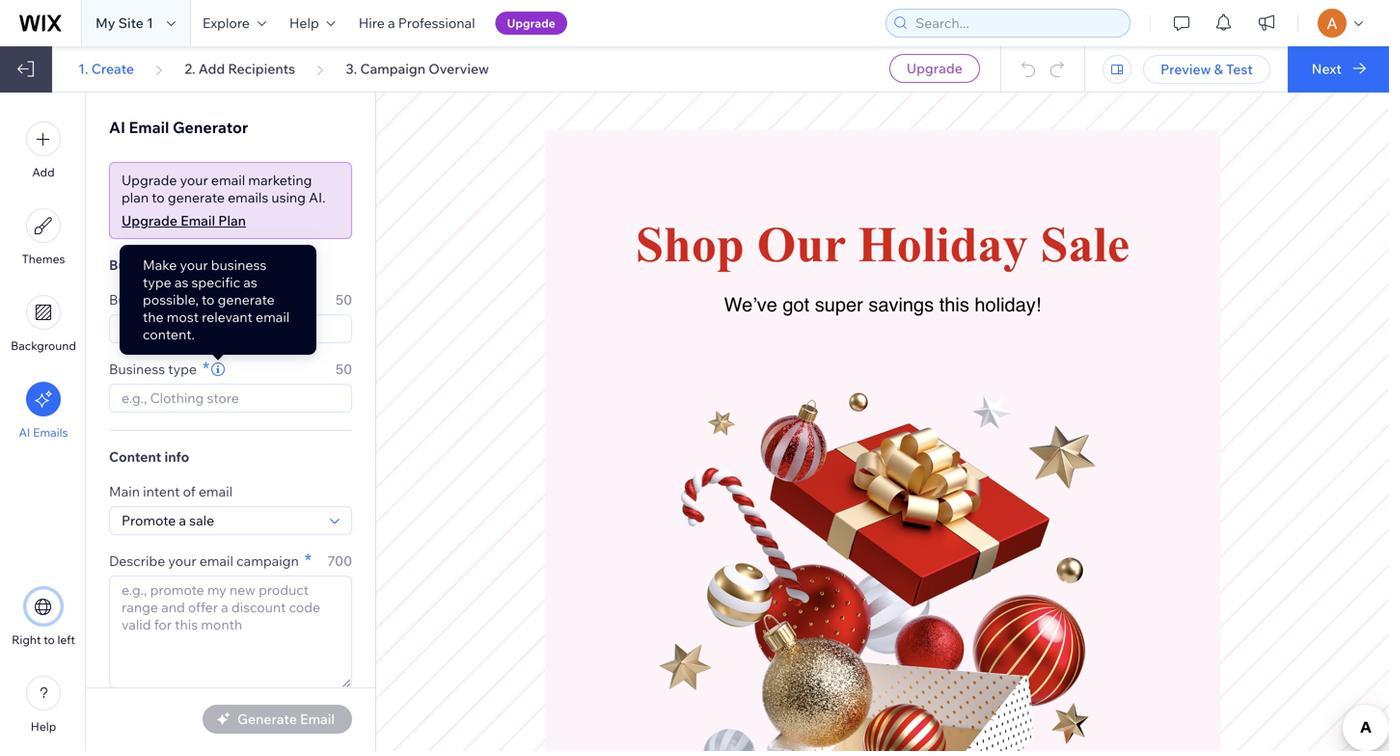Task type: vqa. For each thing, say whether or not it's contained in the screenshot.
bottom info
yes



Task type: describe. For each thing, give the bounding box(es) containing it.
generate inside upgrade your email marketing plan to generate emails using ai. upgrade email plan
[[168, 189, 225, 206]]

campaign
[[237, 553, 299, 570]]

right
[[12, 633, 41, 648]]

create
[[91, 60, 134, 77]]

upgrade your email marketing plan to generate emails using ai. upgrade email plan
[[122, 172, 326, 229]]

ai emails button
[[19, 382, 68, 440]]

relevant
[[202, 309, 253, 326]]

background button
[[11, 295, 76, 353]]

Describe your email campaign text field
[[110, 577, 351, 688]]

content info
[[109, 449, 189, 466]]

business info
[[109, 257, 195, 274]]

upgrade right professional
[[507, 16, 556, 30]]

2.
[[185, 60, 196, 77]]

2. add recipients
[[185, 60, 295, 77]]

marketing
[[248, 172, 312, 189]]

make your business type as specific as possible, to generate the most relevant email content.
[[143, 257, 290, 343]]

Business name field
[[116, 316, 345, 343]]

plan
[[218, 212, 246, 229]]

specific
[[192, 274, 240, 291]]

content
[[109, 449, 161, 466]]

type inside business type *
[[168, 361, 197, 378]]

3. campaign overview
[[346, 60, 489, 77]]

upgrade up plan
[[122, 172, 177, 189]]

add button
[[26, 122, 61, 180]]

info for business info
[[170, 257, 195, 274]]

the
[[143, 309, 164, 326]]

1.
[[78, 60, 88, 77]]

hire a professional
[[359, 14, 475, 31]]

left
[[57, 633, 75, 648]]

1 horizontal spatial add
[[199, 60, 225, 77]]

themes
[[22, 252, 65, 266]]

overview
[[429, 60, 489, 77]]

0 vertical spatial email
[[129, 118, 169, 137]]

generate inside make your business type as specific as possible, to generate the most relevant email content.
[[218, 291, 275, 308]]

right to left button
[[12, 590, 75, 648]]

right to left
[[12, 633, 75, 648]]

main intent of email
[[109, 484, 233, 500]]

business for business type *
[[109, 361, 165, 378]]

my site 1
[[96, 14, 153, 31]]

themes button
[[22, 208, 65, 266]]

Business type field
[[116, 385, 345, 412]]

upgrade down plan
[[122, 212, 178, 229]]

0 horizontal spatial upgrade button
[[496, 12, 567, 35]]

site
[[118, 14, 144, 31]]

ai emails
[[19, 426, 68, 440]]

we've got super savings this holiday!
[[724, 294, 1042, 316]]

main
[[109, 484, 140, 500]]

&
[[1215, 61, 1224, 78]]

business type *
[[109, 358, 210, 379]]

sale
[[1041, 217, 1130, 272]]

emails
[[33, 426, 68, 440]]

0 horizontal spatial help
[[31, 720, 56, 734]]

0 horizontal spatial help button
[[26, 677, 61, 734]]

type inside make your business type as specific as possible, to generate the most relevant email content.
[[143, 274, 172, 291]]

ai.
[[309, 189, 326, 206]]

business name *
[[109, 288, 216, 310]]

* for business type *
[[203, 358, 210, 379]]

business for business name *
[[109, 291, 165, 308]]

a
[[388, 14, 395, 31]]

next button
[[1288, 46, 1390, 93]]

ai email generator
[[109, 118, 248, 137]]



Task type: locate. For each thing, give the bounding box(es) containing it.
super
[[815, 294, 864, 316]]

your up upgrade email plan link at left
[[180, 172, 208, 189]]

1 vertical spatial help
[[31, 720, 56, 734]]

1 vertical spatial generate
[[218, 291, 275, 308]]

ai inside button
[[19, 426, 30, 440]]

1 horizontal spatial upgrade button
[[890, 54, 980, 83]]

add right 2.
[[199, 60, 225, 77]]

preview
[[1161, 61, 1212, 78]]

email right of
[[199, 484, 233, 500]]

email
[[129, 118, 169, 137], [181, 212, 215, 229]]

1 horizontal spatial to
[[152, 189, 165, 206]]

0 vertical spatial type
[[143, 274, 172, 291]]

our
[[757, 217, 846, 272]]

shop
[[636, 217, 745, 272]]

1 as from the left
[[175, 274, 189, 291]]

0 horizontal spatial add
[[32, 165, 55, 180]]

50
[[336, 291, 352, 308], [336, 361, 352, 378]]

1 horizontal spatial email
[[181, 212, 215, 229]]

your
[[180, 172, 208, 189], [180, 257, 208, 274], [168, 553, 196, 570]]

1 vertical spatial email
[[181, 212, 215, 229]]

0 vertical spatial 50
[[336, 291, 352, 308]]

info for content info
[[164, 449, 189, 466]]

upgrade down search... field
[[907, 60, 963, 77]]

info up main intent of email
[[164, 449, 189, 466]]

ai down create at the top left of page
[[109, 118, 125, 137]]

of
[[183, 484, 196, 500]]

describe your email campaign *
[[109, 550, 312, 571]]

email inside describe your email campaign *
[[200, 553, 234, 570]]

possible,
[[143, 291, 199, 308]]

2 business from the top
[[109, 291, 165, 308]]

info up name
[[170, 257, 195, 274]]

email
[[211, 172, 245, 189], [256, 309, 290, 326], [199, 484, 233, 500], [200, 553, 234, 570]]

help button left hire
[[278, 0, 347, 46]]

2 50 from the top
[[336, 361, 352, 378]]

holiday!
[[975, 294, 1042, 316]]

upgrade button down search... field
[[890, 54, 980, 83]]

email right relevant
[[256, 309, 290, 326]]

1 horizontal spatial help button
[[278, 0, 347, 46]]

1 vertical spatial to
[[202, 291, 215, 308]]

*
[[209, 288, 216, 310], [203, 358, 210, 379], [305, 550, 312, 571]]

next
[[1312, 60, 1342, 77]]

business up business name *
[[109, 257, 167, 274]]

3 business from the top
[[109, 361, 165, 378]]

emails
[[228, 189, 269, 206]]

0 vertical spatial generate
[[168, 189, 225, 206]]

help up recipients
[[289, 14, 319, 31]]

shop our holiday sale
[[636, 217, 1130, 272]]

add inside button
[[32, 165, 55, 180]]

1 horizontal spatial as
[[243, 274, 257, 291]]

* left 700
[[305, 550, 312, 571]]

to inside make your business type as specific as possible, to generate the most relevant email content.
[[202, 291, 215, 308]]

0 vertical spatial add
[[199, 60, 225, 77]]

email up emails
[[211, 172, 245, 189]]

to left left
[[44, 633, 55, 648]]

generate up relevant
[[218, 291, 275, 308]]

1. create
[[78, 60, 134, 77]]

email inside upgrade your email marketing plan to generate emails using ai. upgrade email plan
[[181, 212, 215, 229]]

business inside business type *
[[109, 361, 165, 378]]

background
[[11, 339, 76, 353]]

* right name
[[209, 288, 216, 310]]

2 horizontal spatial to
[[202, 291, 215, 308]]

holiday
[[858, 217, 1028, 272]]

0 vertical spatial ai
[[109, 118, 125, 137]]

as
[[175, 274, 189, 291], [243, 274, 257, 291]]

0 horizontal spatial ai
[[19, 426, 30, 440]]

as down 'business' on the left top of the page
[[243, 274, 257, 291]]

ai for ai email generator
[[109, 118, 125, 137]]

business for business info
[[109, 257, 167, 274]]

3. campaign overview link
[[346, 60, 489, 78]]

2 vertical spatial your
[[168, 553, 196, 570]]

your inside make your business type as specific as possible, to generate the most relevant email content.
[[180, 257, 208, 274]]

1 business from the top
[[109, 257, 167, 274]]

0 horizontal spatial as
[[175, 274, 189, 291]]

2 as from the left
[[243, 274, 257, 291]]

2. add recipients link
[[185, 60, 295, 78]]

2 vertical spatial business
[[109, 361, 165, 378]]

0 horizontal spatial to
[[44, 633, 55, 648]]

1 vertical spatial help button
[[26, 677, 61, 734]]

ai left emails
[[19, 426, 30, 440]]

your for plan
[[180, 172, 208, 189]]

* for business name *
[[209, 288, 216, 310]]

to
[[152, 189, 165, 206], [202, 291, 215, 308], [44, 633, 55, 648]]

1 vertical spatial add
[[32, 165, 55, 180]]

got
[[783, 294, 810, 316]]

1
[[147, 14, 153, 31]]

50 for business type
[[336, 361, 352, 378]]

hire
[[359, 14, 385, 31]]

your for *
[[168, 553, 196, 570]]

0 vertical spatial business
[[109, 257, 167, 274]]

3.
[[346, 60, 357, 77]]

help button
[[278, 0, 347, 46], [26, 677, 61, 734]]

help down right to left
[[31, 720, 56, 734]]

1 vertical spatial info
[[164, 449, 189, 466]]

professional
[[398, 14, 475, 31]]

make
[[143, 257, 177, 274]]

intent
[[143, 484, 180, 500]]

0 vertical spatial *
[[209, 288, 216, 310]]

help
[[289, 14, 319, 31], [31, 720, 56, 734]]

1 vertical spatial 50
[[336, 361, 352, 378]]

upgrade button right professional
[[496, 12, 567, 35]]

add up themes button
[[32, 165, 55, 180]]

1 horizontal spatial ai
[[109, 118, 125, 137]]

this
[[940, 294, 970, 316]]

generator
[[173, 118, 248, 137]]

savings
[[869, 294, 934, 316]]

ai
[[109, 118, 125, 137], [19, 426, 30, 440]]

2 vertical spatial *
[[305, 550, 312, 571]]

email left plan
[[181, 212, 215, 229]]

email left the 'campaign'
[[200, 553, 234, 570]]

email left generator
[[129, 118, 169, 137]]

we've
[[724, 294, 778, 316]]

business
[[211, 257, 267, 274]]

0 vertical spatial help button
[[278, 0, 347, 46]]

business inside business name *
[[109, 291, 165, 308]]

700
[[327, 553, 352, 570]]

1 vertical spatial business
[[109, 291, 165, 308]]

to down 'specific'
[[202, 291, 215, 308]]

1 vertical spatial ai
[[19, 426, 30, 440]]

generate
[[168, 189, 225, 206], [218, 291, 275, 308]]

test
[[1227, 61, 1253, 78]]

type down make
[[143, 274, 172, 291]]

0 horizontal spatial email
[[129, 118, 169, 137]]

as up name
[[175, 274, 189, 291]]

campaign
[[360, 60, 426, 77]]

0 vertical spatial help
[[289, 14, 319, 31]]

0 vertical spatial to
[[152, 189, 165, 206]]

content.
[[143, 326, 195, 343]]

None field
[[116, 508, 324, 535]]

1 50 from the top
[[336, 291, 352, 308]]

your for as
[[180, 257, 208, 274]]

info
[[170, 257, 195, 274], [164, 449, 189, 466]]

* up business type field
[[203, 358, 210, 379]]

help button down right to left
[[26, 677, 61, 734]]

1 vertical spatial *
[[203, 358, 210, 379]]

Search... field
[[910, 10, 1124, 37]]

preview & test button
[[1144, 55, 1271, 84]]

generate up upgrade email plan link at left
[[168, 189, 225, 206]]

50 for business name
[[336, 291, 352, 308]]

your inside upgrade your email marketing plan to generate emails using ai. upgrade email plan
[[180, 172, 208, 189]]

1. create link
[[78, 60, 134, 78]]

name
[[168, 291, 203, 308]]

1 vertical spatial type
[[168, 361, 197, 378]]

0 vertical spatial your
[[180, 172, 208, 189]]

1 horizontal spatial help
[[289, 14, 319, 31]]

most
[[167, 309, 199, 326]]

describe
[[109, 553, 165, 570]]

business up the
[[109, 291, 165, 308]]

using
[[272, 189, 306, 206]]

recipients
[[228, 60, 295, 77]]

1 vertical spatial your
[[180, 257, 208, 274]]

ai for ai emails
[[19, 426, 30, 440]]

upgrade button
[[496, 12, 567, 35], [890, 54, 980, 83]]

explore
[[203, 14, 250, 31]]

your up 'specific'
[[180, 257, 208, 274]]

your right describe
[[168, 553, 196, 570]]

to inside upgrade your email marketing plan to generate emails using ai. upgrade email plan
[[152, 189, 165, 206]]

type down 'content.'
[[168, 361, 197, 378]]

business down 'content.'
[[109, 361, 165, 378]]

my
[[96, 14, 115, 31]]

to right plan
[[152, 189, 165, 206]]

type
[[143, 274, 172, 291], [168, 361, 197, 378]]

your inside describe your email campaign *
[[168, 553, 196, 570]]

email inside make your business type as specific as possible, to generate the most relevant email content.
[[256, 309, 290, 326]]

add
[[199, 60, 225, 77], [32, 165, 55, 180]]

1 vertical spatial upgrade button
[[890, 54, 980, 83]]

0 vertical spatial upgrade button
[[496, 12, 567, 35]]

preview & test
[[1161, 61, 1253, 78]]

hire a professional link
[[347, 0, 487, 46]]

to inside button
[[44, 633, 55, 648]]

email inside upgrade your email marketing plan to generate emails using ai. upgrade email plan
[[211, 172, 245, 189]]

upgrade email plan link
[[122, 212, 340, 230]]

0 vertical spatial info
[[170, 257, 195, 274]]

2 vertical spatial to
[[44, 633, 55, 648]]

plan
[[122, 189, 149, 206]]



